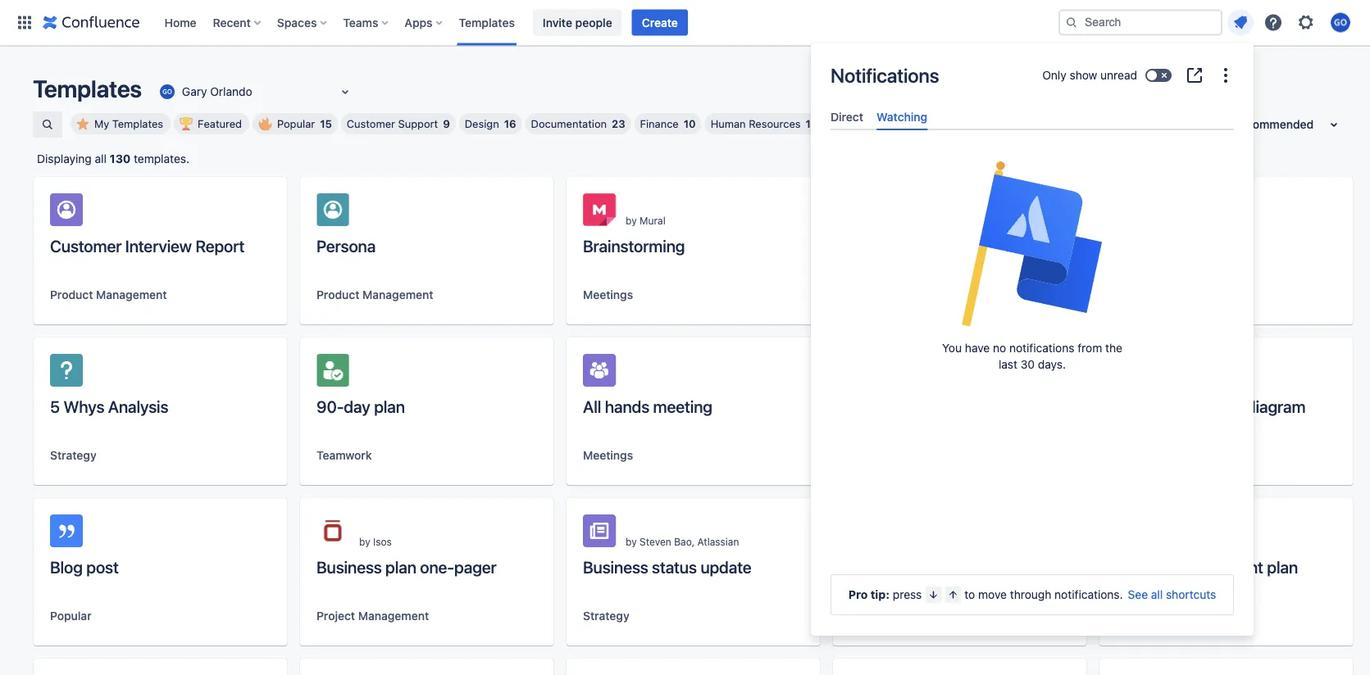 Task type: describe. For each thing, give the bounding box(es) containing it.
all for displaying
[[95, 152, 107, 166]]

product for persona
[[317, 288, 360, 302]]

product management button for customer interview report
[[50, 287, 167, 304]]

project for project planning
[[850, 610, 889, 623]]

templates link
[[454, 9, 520, 36]]

planning for project planning
[[892, 610, 938, 623]]

all for see
[[1152, 589, 1163, 602]]

my templates
[[94, 118, 163, 130]]

orlando
[[210, 85, 252, 99]]

personal
[[1117, 610, 1164, 623]]

apps
[[405, 16, 433, 29]]

aws
[[1117, 397, 1152, 416]]

career
[[1117, 558, 1165, 577]]

see
[[1129, 589, 1149, 602]]

capacity planning
[[850, 558, 981, 577]]

popular button
[[50, 609, 92, 625]]

appswitcher icon image
[[15, 13, 34, 32]]

documentation 23
[[531, 118, 626, 130]]

people
[[576, 16, 613, 29]]

brainstorming
[[583, 236, 685, 256]]

post
[[86, 558, 119, 577]]

blog
[[50, 558, 83, 577]]

project planning button
[[850, 609, 938, 625]]

persona
[[317, 236, 376, 256]]

to
[[965, 589, 976, 602]]

one-
[[420, 558, 455, 577]]

more image
[[1217, 66, 1236, 85]]

move
[[979, 589, 1007, 602]]

customer for customer support 9
[[347, 118, 395, 130]]

watching tab panel
[[824, 131, 1241, 145]]

status
[[652, 558, 697, 577]]

all hands meeting
[[583, 397, 713, 416]]

meeting
[[654, 397, 713, 416]]

resources
[[749, 118, 801, 130]]

human
[[711, 118, 746, 130]]

it 18
[[833, 118, 860, 130]]

gary
[[182, 85, 207, 99]]

notifications.
[[1055, 589, 1124, 602]]

by mike cannon-brookes, atlassian
[[893, 364, 1012, 387]]

product management button for persona
[[317, 287, 434, 304]]

Search field
[[1059, 9, 1223, 36]]

templates inside my templates button
[[112, 118, 163, 130]]

to move through notifications.
[[965, 589, 1124, 602]]

direct
[[831, 110, 864, 123]]

0 vertical spatial popular
[[277, 118, 315, 130]]

plan for career development plan
[[1268, 558, 1299, 577]]

help icon image
[[1264, 13, 1284, 32]]

update
[[701, 558, 752, 577]]

day
[[344, 397, 370, 416]]

recent button
[[208, 9, 267, 36]]

18
[[848, 118, 860, 130]]

90-day plan
[[317, 397, 405, 416]]

8
[[906, 118, 913, 130]]

2 16 from the left
[[806, 118, 818, 130]]

design
[[465, 118, 499, 130]]

it
[[833, 118, 843, 130]]

atlassian inside by mike cannon-brookes, atlassian
[[893, 376, 934, 387]]

pro
[[849, 589, 868, 602]]

star brainstorming image
[[781, 203, 801, 223]]

steven
[[640, 537, 672, 548]]

by mike cannon-brookes, atlassian button
[[834, 338, 1087, 486]]

project for project management
[[317, 610, 355, 623]]

report
[[196, 236, 245, 256]]

legal
[[875, 118, 901, 130]]

settings icon image
[[1297, 13, 1317, 32]]

customer support 9
[[347, 118, 450, 130]]

product for customer interview report
[[50, 288, 93, 302]]

notification icon image
[[1231, 13, 1251, 32]]

analysis
[[108, 397, 169, 416]]

by for business plan one-pager
[[359, 537, 371, 548]]

human resources 16
[[711, 118, 818, 130]]

notifications
[[831, 64, 940, 87]]

business for business status update
[[583, 558, 649, 577]]

career development plan
[[1117, 558, 1299, 577]]

notifications dialog
[[811, 43, 1254, 637]]

cannon-
[[931, 364, 971, 376]]

from
[[1078, 342, 1103, 355]]

spaces
[[277, 16, 317, 29]]

displaying all 130 templates.
[[37, 152, 190, 166]]

arrow up image
[[947, 589, 960, 602]]

business plan one-pager
[[317, 558, 497, 577]]

teams
[[343, 16, 379, 29]]

plan down isos
[[386, 558, 417, 577]]

business status update
[[583, 558, 752, 577]]

business for business plan one-pager
[[317, 558, 382, 577]]

product management for persona
[[317, 288, 434, 302]]

project management button
[[317, 609, 429, 625]]

management for business plan one-pager
[[358, 610, 429, 623]]



Task type: locate. For each thing, give the bounding box(es) containing it.
blog post
[[50, 558, 119, 577]]

1 horizontal spatial 16
[[806, 118, 818, 130]]

my
[[94, 118, 109, 130]]

1 vertical spatial strategy button
[[583, 609, 630, 625]]

tab list
[[824, 103, 1241, 131]]

product management button down persona
[[317, 287, 434, 304]]

architecture
[[1155, 397, 1243, 416]]

1 horizontal spatial product management
[[317, 288, 434, 302]]

planning inside button
[[892, 610, 938, 623]]

popular down blog
[[50, 610, 92, 623]]

business down steven
[[583, 558, 649, 577]]

by left isos
[[359, 537, 371, 548]]

1 product from the left
[[50, 288, 93, 302]]

strategy for the topmost the strategy "button"
[[50, 449, 97, 463]]

0 horizontal spatial 16
[[504, 118, 517, 130]]

0 horizontal spatial atlassian
[[698, 537, 739, 548]]

product management down customer interview report
[[50, 288, 167, 302]]

by left steven
[[626, 537, 637, 548]]

customer
[[347, 118, 395, 130], [50, 236, 122, 256]]

0 vertical spatial customer
[[347, 118, 395, 130]]

all left 130
[[95, 152, 107, 166]]

product management for customer interview report
[[50, 288, 167, 302]]

strategy down whys
[[50, 449, 97, 463]]

management
[[96, 288, 167, 302], [363, 288, 434, 302], [358, 610, 429, 623]]

teamwork button
[[317, 448, 372, 464]]

16 right design on the left of the page
[[504, 118, 517, 130]]

30
[[1021, 358, 1035, 372]]

gary orlando
[[182, 85, 252, 99]]

by for brainstorming
[[626, 215, 637, 226]]

you
[[943, 342, 962, 355]]

meetings button down brainstorming
[[583, 287, 633, 304]]

open notifications in a new tab image
[[1185, 66, 1205, 85]]

last
[[999, 358, 1018, 372]]

planning up arrow up image
[[918, 558, 981, 577]]

banner containing home
[[0, 0, 1371, 46]]

product management button down customer interview report
[[50, 287, 167, 304]]

invite
[[543, 16, 573, 29]]

strategy button down whys
[[50, 448, 97, 464]]

2 project from the left
[[850, 610, 889, 623]]

meetings button for brainstorming
[[583, 287, 633, 304]]

interview
[[125, 236, 192, 256]]

all
[[583, 397, 601, 416]]

more categories image
[[928, 117, 948, 137]]

0 vertical spatial all
[[95, 152, 107, 166]]

aws architecture diagram button
[[1100, 338, 1354, 486]]

1 horizontal spatial project
[[850, 610, 889, 623]]

management down persona
[[363, 288, 434, 302]]

spaces button
[[272, 9, 333, 36]]

only show unread
[[1043, 69, 1138, 82]]

project planning
[[850, 610, 938, 623]]

featured button
[[174, 113, 249, 135]]

strategy button down business status update
[[583, 609, 630, 625]]

10
[[684, 118, 696, 130]]

management down customer interview report
[[96, 288, 167, 302]]

templates up my
[[33, 75, 142, 103]]

1 vertical spatial popular
[[50, 610, 92, 623]]

0 vertical spatial meetings button
[[583, 287, 633, 304]]

teamwork
[[317, 449, 372, 463]]

templates.
[[134, 152, 190, 166]]

2 product management button from the left
[[317, 287, 434, 304]]

confluence image
[[43, 13, 140, 32], [43, 13, 140, 32]]

1 vertical spatial meetings button
[[583, 448, 633, 464]]

by
[[626, 215, 637, 226], [893, 364, 904, 376], [359, 537, 371, 548], [626, 537, 637, 548]]

open search bar image
[[41, 118, 54, 131]]

plan right development
[[1268, 558, 1299, 577]]

1 vertical spatial meetings
[[583, 449, 633, 463]]

23
[[612, 118, 626, 130]]

see all shortcuts
[[1129, 589, 1217, 602]]

planning
[[918, 558, 981, 577], [892, 610, 938, 623]]

1 vertical spatial all
[[1152, 589, 1163, 602]]

2 business from the left
[[583, 558, 649, 577]]

0 vertical spatial templates
[[459, 16, 515, 29]]

business down the by isos
[[317, 558, 382, 577]]

meetings for all hands meeting
[[583, 449, 633, 463]]

0 vertical spatial atlassian
[[893, 376, 934, 387]]

days.
[[1038, 358, 1067, 372]]

have
[[965, 342, 990, 355]]

management down business plan one-pager
[[358, 610, 429, 623]]

see all shortcuts button
[[1129, 587, 1217, 604]]

home
[[164, 16, 197, 29]]

1 horizontal spatial customer
[[347, 118, 395, 130]]

2 product management from the left
[[317, 288, 434, 302]]

displaying
[[37, 152, 92, 166]]

customer for customer interview report
[[50, 236, 122, 256]]

management for persona
[[363, 288, 434, 302]]

tip:
[[871, 589, 890, 602]]

0 vertical spatial meetings
[[583, 288, 633, 302]]

2 meetings button from the top
[[583, 448, 633, 464]]

16 left it
[[806, 118, 818, 130]]

1 horizontal spatial all
[[1152, 589, 1163, 602]]

recommended button
[[1223, 112, 1354, 138]]

tab list inside the notifications dialog
[[824, 103, 1241, 131]]

design 16
[[465, 118, 517, 130]]

banner
[[0, 0, 1371, 46]]

only
[[1043, 69, 1067, 82]]

1 horizontal spatial product
[[317, 288, 360, 302]]

meetings down all
[[583, 449, 633, 463]]

by steven bao, atlassian
[[626, 537, 739, 548]]

development
[[1169, 558, 1264, 577]]

product management down persona
[[317, 288, 434, 302]]

customer down open icon
[[347, 118, 395, 130]]

1 horizontal spatial business
[[583, 558, 649, 577]]

plan right day
[[374, 397, 405, 416]]

1 vertical spatial customer
[[50, 236, 122, 256]]

0 vertical spatial planning
[[918, 558, 981, 577]]

press
[[893, 589, 922, 602]]

customer interview report
[[50, 236, 245, 256]]

90-
[[317, 397, 344, 416]]

plan for 90-day plan
[[374, 397, 405, 416]]

0 horizontal spatial customer
[[50, 236, 122, 256]]

1 horizontal spatial strategy button
[[583, 609, 630, 625]]

None text field
[[157, 84, 161, 100]]

templates inside templates link
[[459, 16, 515, 29]]

isos
[[373, 537, 392, 548]]

1 horizontal spatial strategy
[[583, 610, 630, 623]]

brookes,
[[971, 364, 1012, 376]]

meetings button for all hands meeting
[[583, 448, 633, 464]]

0 horizontal spatial strategy
[[50, 449, 97, 463]]

0 horizontal spatial product
[[50, 288, 93, 302]]

featured
[[198, 118, 242, 130]]

1 horizontal spatial atlassian
[[893, 376, 934, 387]]

pager
[[455, 558, 497, 577]]

0 vertical spatial strategy button
[[50, 448, 97, 464]]

0 horizontal spatial business
[[317, 558, 382, 577]]

recommended
[[1233, 118, 1315, 131]]

by for business status update
[[626, 537, 637, 548]]

support
[[398, 118, 438, 130]]

customer left interview
[[50, 236, 122, 256]]

1 horizontal spatial product management button
[[317, 287, 434, 304]]

create
[[642, 16, 678, 29]]

by inside by mike cannon-brookes, atlassian
[[893, 364, 904, 376]]

whys
[[64, 397, 104, 416]]

1 business from the left
[[317, 558, 382, 577]]

product
[[50, 288, 93, 302], [317, 288, 360, 302]]

2 vertical spatial templates
[[112, 118, 163, 130]]

arrow down image
[[927, 589, 940, 602]]

0 horizontal spatial product management
[[50, 288, 167, 302]]

your profile and preferences image
[[1331, 13, 1351, 32]]

through
[[1011, 589, 1052, 602]]

1 vertical spatial strategy
[[583, 610, 630, 623]]

mural
[[640, 215, 666, 226]]

1 product management button from the left
[[50, 287, 167, 304]]

create link
[[632, 9, 688, 36]]

all right see in the right of the page
[[1152, 589, 1163, 602]]

search image
[[1066, 16, 1079, 29]]

by left mural
[[626, 215, 637, 226]]

1 product management from the left
[[50, 288, 167, 302]]

meetings for brainstorming
[[583, 288, 633, 302]]

5
[[50, 397, 60, 416]]

0 horizontal spatial popular
[[50, 610, 92, 623]]

1 horizontal spatial popular
[[277, 118, 315, 130]]

templates right apps popup button
[[459, 16, 515, 29]]

0 horizontal spatial strategy button
[[50, 448, 97, 464]]

2 product from the left
[[317, 288, 360, 302]]

1 16 from the left
[[504, 118, 517, 130]]

meetings down brainstorming
[[583, 288, 633, 302]]

strategy for the bottom the strategy "button"
[[583, 610, 630, 623]]

1 meetings button from the top
[[583, 287, 633, 304]]

legal 8
[[875, 118, 913, 130]]

hands
[[605, 397, 650, 416]]

all inside see all shortcuts button
[[1152, 589, 1163, 602]]

global element
[[10, 0, 1056, 46]]

personal button
[[1117, 609, 1164, 625]]

0 horizontal spatial product management button
[[50, 287, 167, 304]]

home link
[[160, 9, 201, 36]]

show
[[1070, 69, 1098, 82]]

open image
[[335, 82, 355, 102]]

popular left "15"
[[277, 118, 315, 130]]

1 project from the left
[[317, 610, 355, 623]]

0 vertical spatial strategy
[[50, 449, 97, 463]]

planning down press
[[892, 610, 938, 623]]

the
[[1106, 342, 1123, 355]]

1 vertical spatial planning
[[892, 610, 938, 623]]

bao,
[[675, 537, 695, 548]]

mike
[[907, 364, 928, 376]]

strategy down business status update
[[583, 610, 630, 623]]

planning for capacity planning
[[918, 558, 981, 577]]

by isos
[[359, 537, 392, 548]]

no
[[994, 342, 1007, 355]]

documentation
[[531, 118, 607, 130]]

management for customer interview report
[[96, 288, 167, 302]]

meetings button down all
[[583, 448, 633, 464]]

1 vertical spatial atlassian
[[698, 537, 739, 548]]

watching
[[877, 110, 928, 123]]

5 whys analysis
[[50, 397, 169, 416]]

aws architecture diagram
[[1117, 397, 1306, 416]]

finance 10
[[640, 118, 696, 130]]

1 meetings from the top
[[583, 288, 633, 302]]

plan
[[374, 397, 405, 416], [386, 558, 417, 577], [1268, 558, 1299, 577]]

2 meetings from the top
[[583, 449, 633, 463]]

1 vertical spatial templates
[[33, 75, 142, 103]]

by left mike
[[893, 364, 904, 376]]

templates
[[459, 16, 515, 29], [33, 75, 142, 103], [112, 118, 163, 130]]

130
[[110, 152, 131, 166]]

teams button
[[338, 9, 395, 36]]

by mural
[[626, 215, 666, 226]]

0 horizontal spatial project
[[317, 610, 355, 623]]

capacity
[[850, 558, 914, 577]]

tab list containing direct
[[824, 103, 1241, 131]]

atlassian
[[893, 376, 934, 387], [698, 537, 739, 548]]

product management button
[[50, 287, 167, 304], [317, 287, 434, 304]]

templates right my
[[112, 118, 163, 130]]

0 horizontal spatial all
[[95, 152, 107, 166]]



Task type: vqa. For each thing, say whether or not it's contained in the screenshot.


